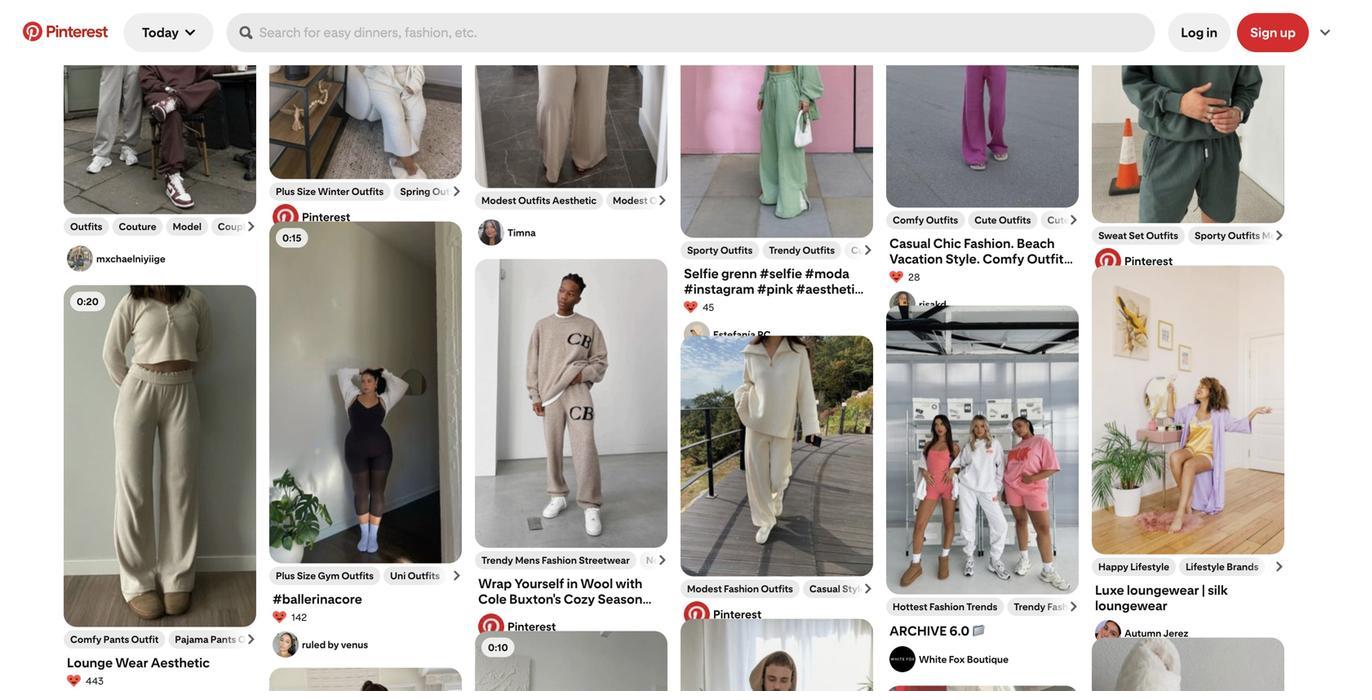 Task type: describe. For each thing, give the bounding box(es) containing it.
pinterest for modest fashion outfits
[[713, 608, 762, 622]]

aesthetic for modest outfits aesthetic
[[552, 195, 597, 207]]

fashion for modest fashion outfits
[[724, 583, 759, 595]]

scroll image for modest outfits muslim
[[658, 195, 668, 205]]

muslim
[[684, 195, 717, 207]]

outfit left 0:15
[[253, 221, 281, 233]]

28
[[909, 271, 920, 283]]

pants for comfy
[[103, 634, 129, 646]]

cozy
[[564, 592, 595, 607]]

uni outfits
[[390, 570, 440, 582]]

fox
[[949, 654, 965, 665]]

sweat
[[1099, 230, 1127, 242]]

sweat set outfits, sporty outfits men, mens casual outfits summer, street style outfits men, cool outfits for men, winter outfits men, men winter, comfy outfits, men casual image
[[1092, 0, 1285, 223]]

casual style outfits link
[[810, 583, 900, 595]]

winter
[[318, 186, 350, 198]]

archive 6.0 📁 button
[[890, 623, 1076, 640]]

1 lifestyle from the left
[[1131, 561, 1170, 573]]

risakd
[[919, 299, 947, 310]]

trendy mens fashion streetwear
[[482, 555, 630, 566]]

outfits up #moda in the top right of the page
[[803, 244, 835, 256]]

sweat set outfits link
[[1099, 230, 1179, 242]]

loungewear, instagram, manhattan, bauhaus, aesthetic loungewear, loungewear aesthetic, lounge wear, streetwear photoshoot, photo look image
[[475, 631, 668, 691]]

modest outfits muslim
[[613, 195, 717, 207]]

venus
[[341, 639, 368, 651]]

modest for modest outfits muslim
[[613, 195, 648, 207]]

#aesthetic
[[796, 282, 862, 297]]

outfits up the grenn
[[721, 244, 753, 256]]

jerez
[[1164, 628, 1189, 639]]

archive
[[890, 624, 947, 639]]

#pink
[[757, 282, 794, 297]]

sporty outfits, trendy outfits, cute outfits, autumn fashion casual, winter fashion outfits, summer outfits, vibrant outfits, streetwear fashion women, streetwear outfit image
[[681, 0, 873, 238]]

comfy outfits link
[[893, 214, 959, 226]]

trendy fashion link
[[1014, 601, 1083, 613]]

outfits right spring
[[432, 186, 465, 198]]

outfits left the cute
[[926, 214, 959, 226]]

up
[[1280, 25, 1296, 40]]

#selfie
[[760, 266, 803, 282]]

uni
[[390, 570, 406, 582]]

pinterest link for plus size winter outfits
[[302, 210, 459, 224]]

outfits, couture, model, couple outfit, couple outfits, style, matching couple outfits, couple fits, matching outfits image
[[64, 0, 256, 214]]

uni outfits link
[[390, 570, 440, 582]]

aesthetic for lounge wear aesthetic
[[151, 655, 210, 671]]

scroll image for casual style outfits
[[864, 584, 873, 594]]

modest fashion outfits
[[687, 583, 793, 595]]

outfits link
[[70, 221, 102, 233]]

fashion for hottest fashion trends
[[930, 601, 965, 613]]

outfits right uni
[[408, 570, 440, 582]]

0:10 button
[[475, 631, 668, 691]]

6.0
[[950, 624, 970, 639]]

model link
[[173, 221, 202, 233]]

brands
[[1227, 561, 1259, 573]]

pinterest image
[[478, 614, 504, 640]]

outfits right the cute
[[999, 214, 1031, 226]]

sporty for sporty outfits
[[687, 244, 719, 256]]

pinterest link for sweat set outfits
[[1125, 254, 1282, 268]]

pajama pants outfit link
[[175, 634, 266, 646]]

cute outfits
[[975, 214, 1031, 226]]

hottest fashion trends, trendy fashion, plus size tracksuit, dress down friday, back to school fits, tracksuit outfit, comfy clothes, trendy style, cute fits image
[[886, 686, 1079, 691]]

plus for plus size winter outfits
[[276, 186, 295, 198]]

autumn jerez image
[[1095, 620, 1122, 646]]

pinterest for sweat set outfits
[[1125, 254, 1173, 268]]

0:15 link
[[269, 222, 462, 564]]

outfit for comfy pants outfit
[[131, 634, 159, 646]]

modest for modest outfits aesthetic
[[482, 195, 516, 207]]

couple outfit link
[[218, 221, 281, 233]]

modest for modest fashion outfits
[[687, 583, 722, 595]]

lounge
[[67, 655, 113, 671]]

0:10 link
[[475, 631, 668, 691]]

|
[[1202, 583, 1206, 598]]

silk
[[1208, 583, 1228, 598]]

comfy pants outfit link
[[70, 634, 159, 646]]

0:20
[[77, 296, 99, 308]]

outfit for pajama pants outfit
[[238, 634, 266, 646]]

scroll image for selfie grenn #selfie #moda #instagram #pink #aesthetic #stylestreet
[[864, 245, 873, 255]]

selfie
[[684, 266, 719, 282]]

trendy for archive
[[1014, 601, 1046, 613]]

loungewear up autumn
[[1095, 598, 1168, 614]]

pajama pants outfit
[[175, 634, 266, 646]]

happy
[[1099, 561, 1129, 573]]

minimal casual outfit, minimal outfit summer, casual outfits, mens outfits, mens layering outfits, summer minimal, black outfits, streetwear men outfits, mens streetwear image
[[681, 619, 873, 691]]

outfits right style
[[868, 583, 900, 595]]

pinterest right pinterest icon
[[46, 22, 107, 41]]

scroll image for cute outfits
[[1069, 215, 1079, 225]]

couture
[[119, 221, 156, 233]]

modest outfits muslim link
[[613, 195, 717, 207]]

happy lifestyle link
[[1099, 561, 1170, 573]]

modest outfits aesthetic, modest outfits muslim, modest dresses casual, cute modest outfits, girls fall outfits, modest fashion outfits, cute simple outfits, curvy outfits, winter fashion outfits image
[[475, 0, 668, 188]]

chic loungewear • lounge outfit • pajama set • silk nightgown • nightgown aesthetic • satc inspired outfit • coquette aesthetic • midcentury modern vanity • luxe life • luxe aesthetic • gettinf ready aesthetic • grwm aesthetic • black girl aesthetic • glam photoshoot happy lifestyle, lifestyle brands, lifestyle blog, silk loungewear, sleep and loungewear, lounge outfit, lounge wear, glam photoshoot, luxe life image
[[1092, 266, 1285, 555]]

style
[[842, 583, 866, 595]]

45
[[703, 301, 714, 313]]

modest fashion outfits, casual style outfits, winter fashion outfits, comfy outfits, classy outfits, chic outfits, trendy outfits, winter outfits, fashion fall image
[[681, 336, 873, 577]]

trends
[[967, 601, 998, 613]]

ruled by venus image
[[273, 632, 299, 658]]

selfie grenn #selfie #moda #instagram #pink #aesthetic #stylestreet button
[[684, 266, 870, 313]]

scroll image for luxe loungewear | silk loungewear
[[1275, 562, 1285, 572]]

boutique
[[967, 654, 1009, 665]]

#instagram
[[684, 282, 755, 297]]

log
[[1181, 25, 1204, 40]]

comfy pants outfit, pajama pants outfit, winter pants outfit, cozy outfit, wide leg sweatpants outfit, wide leg lounge pants outfit, winter lounge outfit, brown lounge pants, lounge set outfit image
[[64, 285, 256, 627]]

comfy outfits
[[893, 214, 959, 226]]

couple
[[218, 221, 251, 233]]

pants for pajama
[[210, 634, 236, 646]]

men
[[1262, 230, 1282, 242]]

modest outfits aesthetic
[[482, 195, 597, 207]]

trendy mens fashion streetwear link
[[482, 555, 630, 566]]

selfie grenn #selfie #moda #instagram #pink #aesthetic #stylestreet
[[684, 266, 862, 313]]

pinterest button for modest fashion outfits
[[681, 598, 873, 628]]



Task type: locate. For each thing, give the bounding box(es) containing it.
plus up 0:15
[[276, 186, 295, 198]]

pinterest image down sweat
[[1095, 248, 1122, 274]]

trendy for selfie
[[769, 244, 801, 256]]

pinterest button for plus size winter outfits
[[269, 201, 462, 230]]

plus size gym outfits, uni outfits, plus size summer outfit, spring summer outfits, cute casual outfits, daily outfits, simple outfits, spring summer fashion, vision board image
[[269, 222, 462, 564]]

luxe loungewear | silk loungewear button
[[1095, 583, 1282, 614]]

2 size from the top
[[297, 570, 316, 582]]

pinterest image for modest
[[684, 602, 710, 628]]

loungewear
[[1127, 583, 1200, 598], [1095, 598, 1168, 614]]

estefanía pc image
[[684, 322, 710, 348]]

2 pants from the left
[[210, 634, 236, 646]]

modest up timna image
[[482, 195, 516, 207]]

loungewear down happy lifestyle 'link'
[[1127, 583, 1200, 598]]

wrap yourself in wool with cole buxton's cozy season sets button
[[478, 576, 664, 623]]

pinterest button for sweat set outfits
[[1092, 245, 1285, 274]]

2 vertical spatial trendy
[[1014, 601, 1046, 613]]

2 horizontal spatial trendy
[[1014, 601, 1046, 613]]

outfit up lounge wear aesthetic
[[131, 634, 159, 646]]

sporty outfits men
[[1195, 230, 1282, 242]]

plus size gym outfits link
[[276, 570, 374, 582]]

0 horizontal spatial pants
[[103, 634, 129, 646]]

scroll image right spring
[[452, 187, 462, 196]]

0 vertical spatial plus
[[276, 186, 295, 198]]

443
[[86, 675, 104, 687]]

sweat set outfits
[[1099, 230, 1179, 242]]

sporty up selfie
[[687, 244, 719, 256]]

scroll image for couture
[[247, 222, 256, 231]]

1 vertical spatial pinterest image
[[1095, 248, 1122, 274]]

hottest fashion trends link
[[893, 601, 998, 613]]

lounge wear aesthetic
[[67, 655, 210, 671]]

lifestyle up luxe loungewear | silk loungewear at the bottom right
[[1131, 561, 1170, 573]]

0 horizontal spatial trendy
[[482, 555, 513, 566]]

1 vertical spatial size
[[297, 570, 316, 582]]

0 horizontal spatial in
[[567, 576, 578, 592]]

couple outfit
[[218, 221, 281, 233]]

wrap
[[478, 576, 512, 592]]

in inside log in button
[[1207, 25, 1218, 40]]

hottest fashion trends, trendy fashion, loungewear aesthetic, lounge wear outfit, sweatpants outfit, on repeat, airport outfit, everyday wardrobe, winter nails image
[[886, 306, 1079, 595]]

pinterest button
[[13, 22, 117, 44], [269, 201, 462, 230], [1092, 245, 1285, 274], [681, 598, 873, 628]]

outfits up timna on the left top of page
[[518, 195, 551, 207]]

scroll image
[[1275, 231, 1285, 240], [864, 245, 873, 255], [658, 555, 668, 565], [1275, 562, 1285, 572], [1069, 602, 1079, 612], [247, 635, 256, 644]]

0 horizontal spatial sporty
[[687, 244, 719, 256]]

scroll image left muslim
[[658, 195, 668, 205]]

aesthetic
[[552, 195, 597, 207], [151, 655, 210, 671]]

gym
[[318, 570, 340, 582]]

0 horizontal spatial pinterest image
[[273, 204, 299, 230]]

log in button
[[1168, 13, 1231, 52]]

#ballerinacore
[[273, 592, 362, 607]]

comfy up 28
[[893, 214, 924, 226]]

cream aesthetic, classy aesthetic, work out aesthetic women, weekend aesthetic, aesthetic shoes, vision board, mood board, photographie inspo, house slippers image
[[1092, 638, 1285, 691]]

0 horizontal spatial aesthetic
[[151, 655, 210, 671]]

outfits right winter
[[352, 186, 384, 198]]

buxton's
[[509, 592, 561, 607]]

scroll image for spring outfits
[[452, 187, 462, 196]]

mxchaelniyiige image
[[67, 246, 93, 272]]

0 horizontal spatial lifestyle
[[1131, 561, 1170, 573]]

1 pants from the left
[[103, 634, 129, 646]]

comfy up lounge on the left
[[70, 634, 102, 646]]

estefanía pc button
[[684, 322, 870, 348], [713, 329, 870, 341]]

pinterest image for sweat
[[1095, 248, 1122, 274]]

pants
[[103, 634, 129, 646], [210, 634, 236, 646]]

spring
[[400, 186, 431, 198]]

white fox boutique image
[[890, 646, 916, 673]]

2 plus from the top
[[276, 570, 295, 582]]

hottest
[[893, 601, 928, 613]]

white
[[919, 654, 947, 665]]

#ballerinacore button
[[273, 592, 459, 607]]

0 vertical spatial comfy
[[893, 214, 924, 226]]

scroll image for lounge wear aesthetic
[[247, 635, 256, 644]]

in inside wrap yourself in wool with cole buxton's cozy season sets
[[567, 576, 578, 592]]

modest fashion outfits link
[[687, 583, 793, 595]]

Search text field
[[259, 13, 1149, 52]]

mxchaelniyiige button
[[64, 236, 256, 272], [67, 246, 253, 272], [96, 253, 253, 265]]

white fox boutique
[[919, 654, 1009, 665]]

0 horizontal spatial modest
[[482, 195, 516, 207]]

ruled
[[302, 639, 326, 651]]

lifestyle brands
[[1186, 561, 1259, 573]]

pinterest image for plus
[[273, 204, 299, 230]]

size for gym
[[297, 570, 316, 582]]

comfy for comfy outfits
[[893, 214, 924, 226]]

yourself
[[515, 576, 564, 592]]

1 horizontal spatial aesthetic
[[552, 195, 597, 207]]

sporty outfits
[[687, 244, 753, 256]]

spring outfits link
[[400, 186, 465, 198]]

wool
[[581, 576, 613, 592]]

modest outfits aesthetic link
[[482, 195, 597, 207]]

pinterest
[[46, 22, 107, 41], [302, 210, 350, 224], [1125, 254, 1173, 268], [713, 608, 762, 622], [508, 620, 556, 634]]

0:15
[[282, 232, 301, 244]]

size
[[297, 186, 316, 198], [297, 570, 316, 582]]

cole
[[478, 592, 507, 607]]

ruled by venus button
[[273, 632, 459, 658], [302, 639, 459, 651]]

pinterest down sweat set outfits
[[1125, 254, 1173, 268]]

0 horizontal spatial comfy
[[70, 634, 102, 646]]

2 lifestyle from the left
[[1186, 561, 1225, 573]]

plus size gym outfits
[[276, 570, 374, 582]]

1 horizontal spatial pants
[[210, 634, 236, 646]]

autumn
[[1125, 628, 1162, 639]]

plus size winter outfits link
[[276, 186, 384, 198]]

lounge wear aesthetic button
[[67, 655, 253, 671]]

1 vertical spatial aesthetic
[[151, 655, 210, 671]]

1 horizontal spatial comfy
[[893, 214, 924, 226]]

risakd button
[[890, 291, 1076, 318], [919, 299, 1076, 310]]

1 horizontal spatial modest
[[613, 195, 648, 207]]

2 horizontal spatial modest
[[687, 583, 722, 595]]

pajama
[[175, 634, 209, 646]]

autumn jerez button
[[1095, 620, 1282, 646], [1125, 628, 1282, 639]]

#moda
[[805, 266, 850, 282]]

set
[[1129, 230, 1145, 242]]

season
[[598, 592, 643, 607]]

trendy
[[769, 244, 801, 256], [482, 555, 513, 566], [1014, 601, 1046, 613]]

trendy up #selfie
[[769, 244, 801, 256]]

outfits up the #ballerinacore button
[[342, 570, 374, 582]]

by
[[328, 639, 339, 651]]

2 horizontal spatial pinterest image
[[1095, 248, 1122, 274]]

size for winter
[[297, 186, 316, 198]]

scroll image right cute outfits
[[1069, 215, 1079, 225]]

comfy pants outfit
[[70, 634, 159, 646]]

0:20 link
[[64, 285, 256, 627]]

sporty left the men
[[1195, 230, 1226, 242]]

0 vertical spatial trendy
[[769, 244, 801, 256]]

0 vertical spatial size
[[297, 186, 316, 198]]

scroll image
[[452, 187, 462, 196], [658, 195, 668, 205], [1069, 215, 1079, 225], [247, 222, 256, 231], [452, 571, 462, 581], [864, 584, 873, 594]]

casual
[[810, 583, 841, 595]]

autumn jerez
[[1125, 628, 1189, 639]]

luxe loungewear | silk loungewear
[[1095, 583, 1228, 614]]

log in
[[1181, 25, 1218, 40]]

scroll image left the wrap
[[452, 571, 462, 581]]

1 vertical spatial plus
[[276, 570, 295, 582]]

scroll image for uni outfits
[[452, 571, 462, 581]]

outfits right set
[[1146, 230, 1179, 242]]

1 horizontal spatial in
[[1207, 25, 1218, 40]]

grenn
[[721, 266, 757, 282]]

📁
[[972, 624, 985, 639]]

plus for plus size gym outfits
[[276, 570, 295, 582]]

pants up the wear
[[103, 634, 129, 646]]

plus up "#ballerinacore"
[[276, 570, 295, 582]]

1 horizontal spatial trendy
[[769, 244, 801, 256]]

pants right pajama
[[210, 634, 236, 646]]

lifestyle up |
[[1186, 561, 1225, 573]]

search icon image
[[240, 26, 253, 39]]

pinterest image
[[23, 22, 42, 41]]

wrap yourself in wool with cole buxton's cozy season sets
[[478, 576, 643, 623]]

size left gym
[[297, 570, 316, 582]]

0 vertical spatial aesthetic
[[552, 195, 597, 207]]

timna
[[508, 227, 536, 239]]

sporty for sporty outfits men
[[1195, 230, 1226, 242]]

modest right with on the bottom of page
[[687, 583, 722, 595]]

pinterest down modest fashion outfits link
[[713, 608, 762, 622]]

1 plus from the top
[[276, 186, 295, 198]]

sign up button
[[1237, 13, 1309, 52]]

plus size winter outfits
[[276, 186, 384, 198]]

wear
[[115, 655, 148, 671]]

outfits up mxchaelniyiige image
[[70, 221, 102, 233]]

estefanía pc
[[713, 329, 771, 341]]

1 horizontal spatial sporty
[[1195, 230, 1226, 242]]

0 vertical spatial sporty
[[1195, 230, 1226, 242]]

pinterest image up 0:15
[[273, 204, 299, 230]]

1 horizontal spatial pinterest image
[[684, 602, 710, 628]]

size left winter
[[297, 186, 316, 198]]

plus
[[276, 186, 295, 198], [276, 570, 295, 582]]

outfits left the men
[[1228, 230, 1261, 242]]

scroll image right casual
[[864, 584, 873, 594]]

sets
[[478, 607, 505, 623]]

scroll image for wrap yourself in wool with cole buxton's cozy season sets
[[658, 555, 668, 565]]

pinterest for plus size winter outfits
[[302, 210, 350, 224]]

timna image
[[478, 220, 504, 246]]

1 vertical spatial sporty
[[687, 244, 719, 256]]

1 vertical spatial comfy
[[70, 634, 102, 646]]

plus size winter outfits, spring outfits, divas, lifestyle box, back to school fits, aesthetic apartment, modelos plus size, white chair, hotel collection image
[[269, 0, 462, 179]]

trendy right trends
[[1014, 601, 1046, 613]]

0 vertical spatial in
[[1207, 25, 1218, 40]]

0:10
[[488, 642, 508, 654]]

in left wool
[[567, 576, 578, 592]]

fashion for trendy fashion
[[1048, 601, 1083, 613]]

1 vertical spatial in
[[567, 576, 578, 592]]

luxe
[[1095, 583, 1125, 598]]

outfits left casual
[[761, 583, 793, 595]]

risakd image
[[890, 291, 916, 318]]

hailey rhode baldwin, estilo hailey baldwin, hailey baldwin style, hailey bieber outfits, hailey bieber style, home outfits, fashion outfits, home look outfit, fashion women image
[[269, 668, 462, 691]]

0 vertical spatial pinterest image
[[273, 204, 299, 230]]

in right the log
[[1207, 25, 1218, 40]]

142
[[291, 612, 307, 623]]

spring outfits
[[400, 186, 465, 198]]

pinterest down plus size winter outfits link
[[302, 210, 350, 224]]

sporty outfits men link
[[1195, 230, 1282, 242]]

pinterest down buxton's
[[508, 620, 556, 634]]

pinterest link for modest fashion outfits
[[713, 608, 870, 622]]

happy lifestyle
[[1099, 561, 1170, 573]]

1 vertical spatial trendy
[[482, 555, 513, 566]]

streetwear
[[579, 555, 630, 566]]

#stylestreet
[[684, 297, 759, 313]]

1 horizontal spatial lifestyle
[[1186, 561, 1225, 573]]

scroll image right model link
[[247, 222, 256, 231]]

comfy for comfy pants outfit
[[70, 634, 102, 646]]

outfits left muslim
[[650, 195, 682, 207]]

comfy outfits, cute outfits, cute lounge wear outfits, summer lounge outfits, lounge wear summer, pink outfits aesthetic, mode ootd, mode inspiration, spring summer outfits image
[[886, 0, 1079, 208]]

pinterest image down modest fashion outfits link
[[684, 602, 710, 628]]

modest left muslim
[[613, 195, 648, 207]]

sporty outfits link
[[687, 244, 753, 256]]

1 size from the top
[[297, 186, 316, 198]]

mxchaelniyiige
[[96, 253, 166, 265]]

trendy up the wrap
[[482, 555, 513, 566]]

trendy mens fashion streetwear, new mens fashion, streetwear fits, streetwear men outfits, mens clothing styles casual outfits, mens casual dress outfits, style clothes, knit men, men's knit image
[[475, 259, 668, 548]]

outfit left 'ruled by venus' icon
[[238, 634, 266, 646]]

pinterest image
[[273, 204, 299, 230], [1095, 248, 1122, 274], [684, 602, 710, 628]]

scroll image for archive 6.0 📁
[[1069, 602, 1079, 612]]

today button
[[124, 13, 214, 52]]

2 vertical spatial pinterest image
[[684, 602, 710, 628]]



Task type: vqa. For each thing, say whether or not it's contained in the screenshot.
The "Goal"
no



